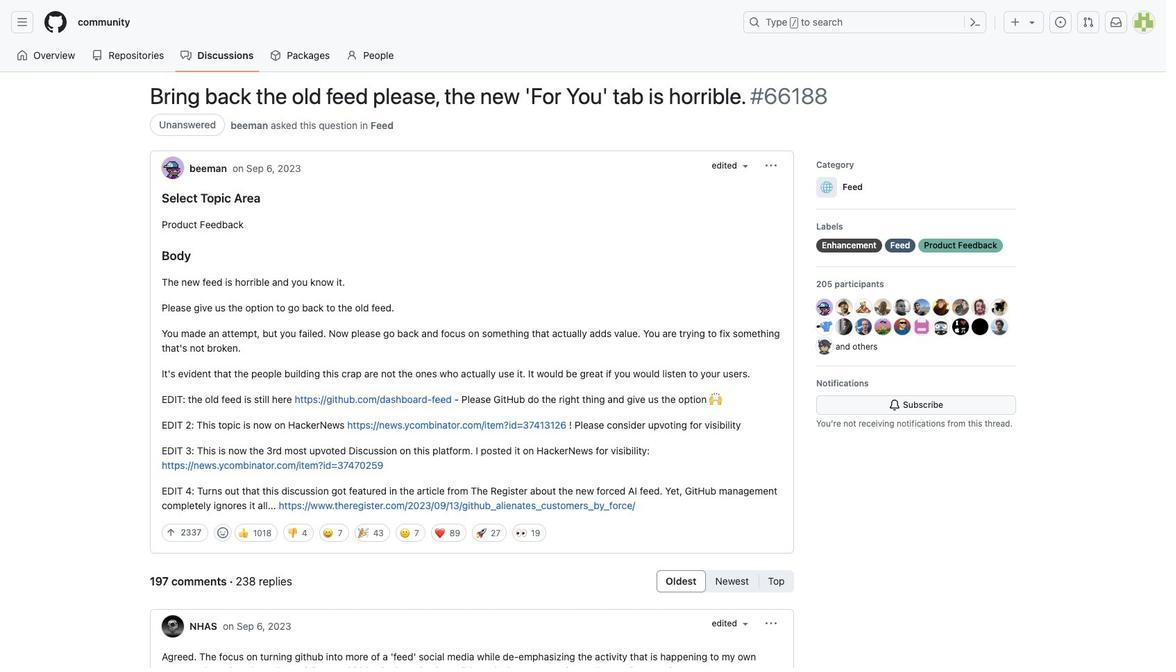 Task type: describe. For each thing, give the bounding box(es) containing it.
person image
[[347, 50, 358, 61]]

inbox image
[[1111, 17, 1122, 28]]

arrow up image
[[165, 527, 176, 538]]

repo image
[[92, 50, 103, 61]]

home image
[[17, 50, 28, 61]]

@stagas image
[[875, 319, 891, 335]]

@codykrieger image
[[972, 299, 988, 316]]

@zren image
[[952, 319, 969, 335]]

@quantuminformation image
[[836, 319, 852, 335]]

add or remove reactions image
[[217, 527, 228, 538]]

@drboone image
[[991, 299, 1008, 316]]

@beeman image
[[816, 299, 833, 316]]

@dmitriid image
[[894, 299, 911, 316]]

issue opened image
[[1055, 17, 1066, 28]]

@gen2brain image
[[855, 299, 872, 316]]

@nbelyh image
[[816, 338, 833, 355]]



Task type: vqa. For each thing, say whether or not it's contained in the screenshot.
Copy Link menu item
no



Task type: locate. For each thing, give the bounding box(es) containing it.
@christophwille image
[[914, 319, 930, 335]]

command palette image
[[970, 17, 981, 28]]

@eldoy image
[[875, 299, 891, 316]]

git pull request image
[[1083, 17, 1094, 28]]

list
[[657, 570, 794, 593]]

@twpayne image
[[836, 299, 852, 316]]

banner
[[0, 0, 1166, 72]]

@flecno image
[[816, 319, 833, 335]]

@tleguern image
[[972, 319, 988, 335]]

homepage image
[[44, 11, 67, 33]]

@leeoniya image
[[914, 299, 930, 316]]

bell image
[[889, 400, 900, 411]]

@thiagosf image
[[894, 319, 911, 335]]

@dpogue image
[[855, 319, 872, 335]]

@prymitive image
[[952, 299, 969, 316]]

@justinclift image
[[933, 319, 950, 335]]

@mxmilkiib image
[[933, 299, 950, 316]]

comment discussion image
[[181, 50, 192, 61]]

triangle down image
[[1027, 17, 1038, 28]]

@grantjbutler image
[[991, 319, 1008, 335]]

package image
[[270, 50, 281, 61]]

add or remove reactions element
[[214, 524, 232, 542]]



